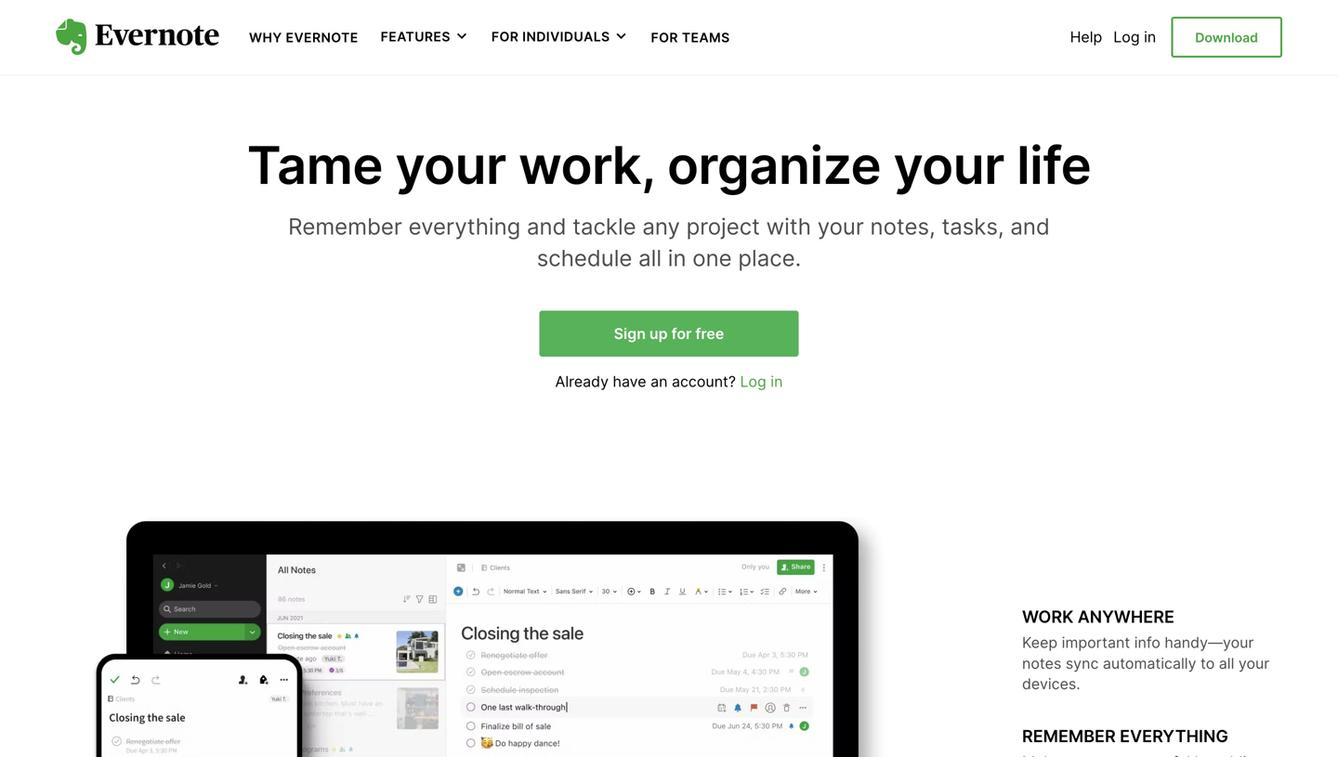 Task type: vqa. For each thing, say whether or not it's contained in the screenshot.
the notes, in the top right of the page
yes



Task type: describe. For each thing, give the bounding box(es) containing it.
for individuals
[[492, 29, 610, 45]]

everything for remember everything
[[1120, 727, 1229, 747]]

tackle
[[573, 213, 636, 241]]

sign up for free
[[614, 325, 725, 343]]

work,
[[519, 133, 655, 197]]

account?
[[672, 373, 736, 391]]

sign up for free link
[[540, 311, 799, 357]]

remember for remember everything
[[1023, 727, 1116, 747]]

info
[[1135, 634, 1161, 652]]

automatically
[[1103, 655, 1197, 673]]

for for for individuals
[[492, 29, 519, 45]]

help link
[[1071, 28, 1103, 46]]

your inside remember everything and tackle any project with your notes, tasks, and schedule all in one place.
[[818, 213, 864, 241]]

any
[[643, 213, 680, 241]]

one
[[693, 244, 732, 272]]

0 horizontal spatial log
[[740, 373, 767, 391]]

remember everything
[[1023, 727, 1229, 747]]

features button
[[381, 28, 469, 46]]

for individuals button
[[492, 28, 629, 46]]

devices.
[[1023, 676, 1081, 694]]

free
[[696, 325, 725, 343]]

to
[[1201, 655, 1215, 673]]

1 vertical spatial log in link
[[740, 373, 783, 391]]

for teams
[[651, 30, 730, 46]]

download link
[[1172, 17, 1283, 58]]

already
[[556, 373, 609, 391]]

an
[[651, 373, 668, 391]]

schedule
[[537, 244, 633, 272]]

all inside remember everything and tackle any project with your notes, tasks, and schedule all in one place.
[[639, 244, 662, 272]]

2 and from the left
[[1011, 213, 1050, 241]]

keep
[[1023, 634, 1058, 652]]

project
[[687, 213, 760, 241]]

evernote ui on desktop and mobile image
[[56, 512, 948, 758]]

evernote
[[286, 30, 359, 46]]

0 vertical spatial in
[[1145, 28, 1157, 46]]

features
[[381, 29, 451, 45]]



Task type: locate. For each thing, give the bounding box(es) containing it.
remember down tame
[[288, 213, 402, 241]]

in right help
[[1145, 28, 1157, 46]]

remember everything and tackle any project with your notes, tasks, and schedule all in one place.
[[288, 213, 1050, 272]]

everything for remember everything and tackle any project with your notes, tasks, and schedule all in one place.
[[409, 213, 521, 241]]

sync
[[1066, 655, 1099, 673]]

for left individuals
[[492, 29, 519, 45]]

0 vertical spatial remember
[[288, 213, 402, 241]]

teams
[[682, 30, 730, 46]]

individuals
[[523, 29, 610, 45]]

help
[[1071, 28, 1103, 46]]

download
[[1196, 30, 1259, 46]]

for for for teams
[[651, 30, 679, 46]]

log
[[1114, 28, 1140, 46], [740, 373, 767, 391]]

log in link right help
[[1114, 28, 1157, 46]]

1 vertical spatial all
[[1219, 655, 1235, 673]]

1 vertical spatial everything
[[1120, 727, 1229, 747]]

handy—your
[[1165, 634, 1254, 652]]

in inside remember everything and tackle any project with your notes, tasks, and schedule all in one place.
[[668, 244, 687, 272]]

for
[[492, 29, 519, 45], [651, 30, 679, 46]]

log right help link
[[1114, 28, 1140, 46]]

log in link
[[1114, 28, 1157, 46], [740, 373, 783, 391]]

1 horizontal spatial remember
[[1023, 727, 1116, 747]]

1 horizontal spatial everything
[[1120, 727, 1229, 747]]

your inside "work anywhere keep important info handy—your notes sync automatically to all your devices."
[[1239, 655, 1270, 673]]

have
[[613, 373, 647, 391]]

with
[[767, 213, 812, 241]]

0 horizontal spatial everything
[[409, 213, 521, 241]]

1 horizontal spatial and
[[1011, 213, 1050, 241]]

your
[[395, 133, 506, 197], [894, 133, 1005, 197], [818, 213, 864, 241], [1239, 655, 1270, 673]]

important
[[1062, 634, 1131, 652]]

remember for remember everything and tackle any project with your notes, tasks, and schedule all in one place.
[[288, 213, 402, 241]]

0 horizontal spatial for
[[492, 29, 519, 45]]

organize
[[667, 133, 881, 197]]

why evernote
[[249, 30, 359, 46]]

1 vertical spatial log
[[740, 373, 767, 391]]

sign
[[614, 325, 646, 343]]

0 horizontal spatial and
[[527, 213, 567, 241]]

remember
[[288, 213, 402, 241], [1023, 727, 1116, 747]]

and
[[527, 213, 567, 241], [1011, 213, 1050, 241]]

1 and from the left
[[527, 213, 567, 241]]

notes
[[1023, 655, 1062, 673]]

remember inside remember everything and tackle any project with your notes, tasks, and schedule all in one place.
[[288, 213, 402, 241]]

evernote logo image
[[56, 19, 219, 56]]

anywhere
[[1078, 607, 1175, 628]]

life
[[1017, 133, 1092, 197]]

all down any
[[639, 244, 662, 272]]

already have an account? log in
[[556, 373, 783, 391]]

place.
[[739, 244, 802, 272]]

1 horizontal spatial all
[[1219, 655, 1235, 673]]

tame
[[247, 133, 383, 197]]

2 vertical spatial in
[[771, 373, 783, 391]]

0 horizontal spatial remember
[[288, 213, 402, 241]]

1 horizontal spatial in
[[771, 373, 783, 391]]

all right to
[[1219, 655, 1235, 673]]

all
[[639, 244, 662, 272], [1219, 655, 1235, 673]]

work
[[1023, 607, 1074, 628]]

and up schedule
[[527, 213, 567, 241]]

for
[[672, 325, 692, 343]]

0 vertical spatial log
[[1114, 28, 1140, 46]]

in
[[1145, 28, 1157, 46], [668, 244, 687, 272], [771, 373, 783, 391]]

for inside button
[[492, 29, 519, 45]]

in down any
[[668, 244, 687, 272]]

and right tasks,
[[1011, 213, 1050, 241]]

tame your work, organize your life
[[247, 133, 1092, 197]]

remember down devices.
[[1023, 727, 1116, 747]]

log in link right 'account?'
[[740, 373, 783, 391]]

0 horizontal spatial all
[[639, 244, 662, 272]]

why
[[249, 30, 282, 46]]

0 horizontal spatial in
[[668, 244, 687, 272]]

everything
[[409, 213, 521, 241], [1120, 727, 1229, 747]]

2 horizontal spatial in
[[1145, 28, 1157, 46]]

0 vertical spatial everything
[[409, 213, 521, 241]]

log right 'account?'
[[740, 373, 767, 391]]

notes,
[[871, 213, 936, 241]]

work anywhere keep important info handy—your notes sync automatically to all your devices.
[[1023, 607, 1270, 694]]

all inside "work anywhere keep important info handy—your notes sync automatically to all your devices."
[[1219, 655, 1235, 673]]

for teams link
[[651, 28, 730, 46]]

1 horizontal spatial log in link
[[1114, 28, 1157, 46]]

1 vertical spatial in
[[668, 244, 687, 272]]

why evernote link
[[249, 28, 359, 46]]

0 horizontal spatial log in link
[[740, 373, 783, 391]]

for left teams
[[651, 30, 679, 46]]

up
[[650, 325, 668, 343]]

0 vertical spatial all
[[639, 244, 662, 272]]

in right 'account?'
[[771, 373, 783, 391]]

1 horizontal spatial log
[[1114, 28, 1140, 46]]

1 vertical spatial remember
[[1023, 727, 1116, 747]]

tasks,
[[942, 213, 1005, 241]]

log in
[[1114, 28, 1157, 46]]

1 horizontal spatial for
[[651, 30, 679, 46]]

0 vertical spatial log in link
[[1114, 28, 1157, 46]]

everything inside remember everything and tackle any project with your notes, tasks, and schedule all in one place.
[[409, 213, 521, 241]]



